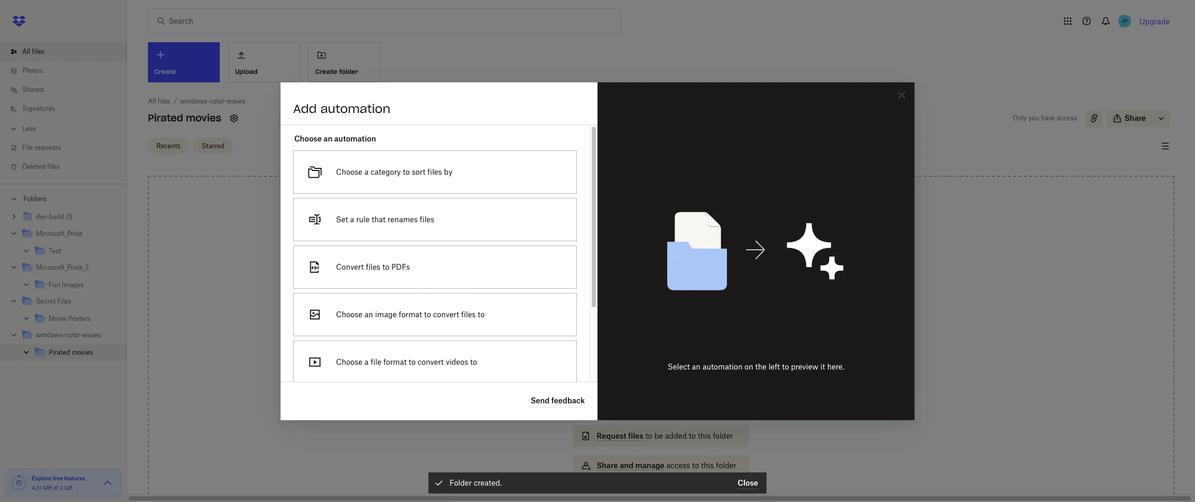 Task type: locate. For each thing, give the bounding box(es) containing it.
'upload'
[[653, 292, 681, 301]]

0 horizontal spatial color-
[[65, 331, 83, 339]]

upgrade link
[[1140, 17, 1170, 26]]

automation up choose an automation
[[321, 101, 391, 116]]

list
[[0, 36, 127, 184]]

import
[[597, 402, 622, 411]]

access this folder from your desktop
[[597, 373, 726, 382]]

1 vertical spatial the
[[756, 362, 767, 371]]

1 vertical spatial all
[[148, 97, 156, 105]]

category
[[371, 167, 401, 176]]

movies down windows-color-waves
[[72, 349, 93, 357]]

this down "request files to be added to this folder"
[[701, 461, 714, 470]]

files
[[32, 48, 44, 55], [158, 97, 170, 105], [47, 163, 60, 171], [428, 167, 442, 176], [420, 215, 435, 224], [366, 262, 381, 271], [636, 281, 651, 290], [461, 310, 476, 319], [629, 432, 644, 441]]

files right deleted on the left top
[[47, 163, 60, 171]]

format
[[399, 310, 422, 319], [384, 358, 407, 367]]

the inside drop files here to upload, or use the 'upload' button
[[640, 292, 651, 301]]

from
[[662, 373, 679, 382]]

shared
[[22, 86, 44, 94]]

a left category at the left of the page
[[365, 167, 369, 176]]

choose for choose a file format to convert videos to
[[336, 358, 363, 367]]

to
[[403, 167, 410, 176], [383, 262, 389, 271], [671, 281, 678, 290], [424, 310, 431, 319], [478, 310, 485, 319], [409, 358, 416, 367], [470, 358, 477, 367], [782, 362, 789, 371], [646, 432, 653, 441], [689, 432, 696, 441], [692, 461, 699, 470]]

0 vertical spatial windows-
[[180, 97, 210, 105]]

add automation dialog
[[281, 82, 915, 483]]

have
[[1041, 114, 1055, 122]]

request files to be added to this folder
[[597, 432, 733, 441]]

file requests link
[[8, 138, 127, 158]]

1 vertical spatial this
[[698, 432, 711, 441]]

color- down movie posters link
[[65, 331, 83, 339]]

1 horizontal spatial movies
[[186, 112, 221, 124]]

microsoft_pride_2
[[36, 264, 89, 272]]

format for image
[[399, 310, 422, 319]]

1 horizontal spatial color-
[[210, 97, 227, 105]]

1 horizontal spatial waves
[[227, 97, 245, 105]]

None field
[[0, 0, 81, 12]]

all for all files
[[22, 48, 30, 55]]

convert
[[433, 310, 459, 319], [418, 358, 444, 367]]

all inside 'list item'
[[22, 48, 30, 55]]

0 vertical spatial automation
[[321, 101, 391, 116]]

0 horizontal spatial the
[[640, 292, 651, 301]]

files up videos
[[461, 310, 476, 319]]

choose for choose a category to sort files by
[[336, 167, 363, 176]]

0 horizontal spatial pirated
[[49, 349, 70, 357]]

create folder button
[[309, 42, 381, 82]]

button
[[683, 292, 706, 301]]

folder inside create folder button
[[339, 68, 358, 75]]

preview
[[791, 362, 819, 371]]

all up 'photos'
[[22, 48, 30, 55]]

convert left videos
[[418, 358, 444, 367]]

0 horizontal spatial movies
[[72, 349, 93, 357]]

files right renames
[[420, 215, 435, 224]]

1 vertical spatial format
[[384, 358, 407, 367]]

2 horizontal spatial an
[[692, 362, 701, 371]]

a left the file in the left of the page
[[365, 358, 369, 367]]

convert up videos
[[433, 310, 459, 319]]

2 vertical spatial an
[[692, 362, 701, 371]]

movie
[[49, 315, 67, 323]]

0 vertical spatial access
[[1057, 114, 1077, 122]]

files left the by
[[428, 167, 442, 176]]

1 vertical spatial pirated movies
[[49, 349, 93, 357]]

an for select an automation on the left to preview it here.
[[692, 362, 701, 371]]

1 vertical spatial pirated
[[49, 349, 70, 357]]

group
[[0, 207, 127, 369]]

1 vertical spatial share
[[597, 461, 618, 470]]

automation for select an automation on the left to preview it here.
[[703, 362, 743, 371]]

0 vertical spatial a
[[365, 167, 369, 176]]

folder
[[339, 68, 358, 75], [640, 373, 660, 382], [713, 432, 733, 441], [716, 461, 737, 470]]

1 horizontal spatial the
[[756, 362, 767, 371]]

movies down the all files / windows-color-waves
[[186, 112, 221, 124]]

0 horizontal spatial windows-
[[36, 331, 65, 339]]

choose left the file in the left of the page
[[336, 358, 363, 367]]

1 vertical spatial color-
[[65, 331, 83, 339]]

all files link left /
[[148, 96, 170, 107]]

share inside more ways to add content element
[[597, 461, 618, 470]]

1 vertical spatial movies
[[72, 349, 93, 357]]

created.
[[474, 479, 502, 488]]

format right the file in the left of the page
[[384, 358, 407, 367]]

windows- down movie
[[36, 331, 65, 339]]

file requests
[[22, 144, 61, 152]]

images
[[62, 281, 84, 289]]

windows- inside group
[[36, 331, 65, 339]]

0 vertical spatial waves
[[227, 97, 245, 105]]

alert containing close
[[429, 473, 767, 494]]

0 vertical spatial all
[[22, 48, 30, 55]]

0 horizontal spatial an
[[324, 134, 333, 143]]

pirated movies
[[148, 112, 221, 124], [49, 349, 93, 357]]

files inside drop files here to upload, or use the 'upload' button
[[636, 281, 651, 290]]

folder created.
[[450, 479, 502, 488]]

access inside more ways to add content element
[[667, 461, 690, 470]]

here
[[653, 281, 669, 290]]

an up your
[[692, 362, 701, 371]]

alert
[[429, 473, 767, 494]]

an
[[324, 134, 333, 143], [365, 310, 373, 319], [692, 362, 701, 371]]

the right use
[[640, 292, 651, 301]]

files for deleted files
[[47, 163, 60, 171]]

1 vertical spatial windows-color-waves link
[[21, 329, 118, 343]]

files up use
[[636, 281, 651, 290]]

windows- right /
[[180, 97, 210, 105]]

send feedback button
[[531, 395, 585, 408]]

0 vertical spatial share
[[1125, 114, 1146, 123]]

you
[[1029, 114, 1040, 122]]

fun
[[49, 281, 60, 289]]

the right on
[[756, 362, 767, 371]]

it
[[821, 362, 826, 371]]

pirated
[[148, 112, 183, 124], [49, 349, 70, 357]]

folders
[[23, 195, 46, 203]]

a right set
[[350, 215, 354, 224]]

0 horizontal spatial windows-color-waves link
[[21, 329, 118, 343]]

this right the added at the bottom of page
[[698, 432, 711, 441]]

select
[[668, 362, 690, 371]]

choose left image
[[336, 310, 363, 319]]

test
[[49, 247, 61, 255]]

create
[[316, 68, 337, 75]]

1 horizontal spatial share
[[1125, 114, 1146, 123]]

0 vertical spatial windows-color-waves link
[[180, 96, 245, 107]]

files up 'photos'
[[32, 48, 44, 55]]

starred
[[202, 142, 225, 150]]

upgrade
[[1140, 17, 1170, 26]]

0 vertical spatial convert
[[433, 310, 459, 319]]

color-
[[210, 97, 227, 105], [65, 331, 83, 339]]

files inside 'list item'
[[32, 48, 44, 55]]

more ways to add content element
[[572, 345, 751, 487]]

files inside more ways to add content element
[[629, 432, 644, 441]]

automation up desktop
[[703, 362, 743, 371]]

1 horizontal spatial windows-
[[180, 97, 210, 105]]

pdfs
[[391, 262, 410, 271]]

1 vertical spatial an
[[365, 310, 373, 319]]

files right the convert
[[366, 262, 381, 271]]

0 horizontal spatial pirated movies
[[49, 349, 93, 357]]

an for choose an automation
[[324, 134, 333, 143]]

windows-color-waves link
[[180, 96, 245, 107], [21, 329, 118, 343]]

desktop
[[698, 373, 726, 382]]

access
[[1057, 114, 1077, 122], [667, 461, 690, 470]]

/
[[173, 97, 177, 105]]

1 horizontal spatial pirated
[[148, 112, 183, 124]]

0 vertical spatial movies
[[186, 112, 221, 124]]

pirated movies down /
[[148, 112, 221, 124]]

upload,
[[680, 281, 707, 290]]

access for have
[[1057, 114, 1077, 122]]

the
[[640, 292, 651, 301], [756, 362, 767, 371]]

added
[[665, 432, 687, 441]]

1 vertical spatial convert
[[418, 358, 444, 367]]

1 vertical spatial access
[[667, 461, 690, 470]]

renames
[[388, 215, 418, 224]]

0 vertical spatial an
[[324, 134, 333, 143]]

on
[[745, 362, 754, 371]]

all left /
[[148, 97, 156, 105]]

0 vertical spatial color-
[[210, 97, 227, 105]]

choose down choose an automation
[[336, 167, 363, 176]]

movie posters link
[[34, 312, 118, 327]]

choose an image format to convert files to
[[336, 310, 485, 319]]

0 horizontal spatial all
[[22, 48, 30, 55]]

mb
[[43, 485, 52, 492]]

fun images
[[49, 281, 84, 289]]

waves down posters
[[83, 331, 101, 339]]

access
[[597, 373, 623, 382]]

1 horizontal spatial an
[[365, 310, 373, 319]]

all files link up shared link
[[8, 42, 127, 61]]

files left /
[[158, 97, 170, 105]]

an down add automation
[[324, 134, 333, 143]]

here.
[[828, 362, 845, 371]]

files
[[57, 298, 71, 306]]

access right manage
[[667, 461, 690, 470]]

0 horizontal spatial share
[[597, 461, 618, 470]]

1 vertical spatial waves
[[83, 331, 101, 339]]

1 horizontal spatial access
[[1057, 114, 1077, 122]]

file
[[22, 144, 33, 152]]

test link
[[34, 245, 118, 259]]

0 horizontal spatial access
[[667, 461, 690, 470]]

secret files
[[36, 298, 71, 306]]

format right image
[[399, 310, 422, 319]]

color- right /
[[210, 97, 227, 105]]

recents button
[[148, 138, 189, 155]]

automation down add automation
[[334, 134, 376, 143]]

this
[[625, 373, 638, 382], [698, 432, 711, 441], [701, 461, 714, 470]]

an left image
[[365, 310, 373, 319]]

1 horizontal spatial pirated movies
[[148, 112, 221, 124]]

1 horizontal spatial all
[[148, 97, 156, 105]]

pirated down windows-color-waves
[[49, 349, 70, 357]]

files left 'be'
[[629, 432, 644, 441]]

format for file
[[384, 358, 407, 367]]

1 horizontal spatial all files link
[[148, 96, 170, 107]]

1 vertical spatial windows-
[[36, 331, 65, 339]]

2 vertical spatial a
[[365, 358, 369, 367]]

choose down add
[[294, 134, 322, 143]]

1 vertical spatial all files link
[[148, 96, 170, 107]]

windows-color-waves link right /
[[180, 96, 245, 107]]

fun images link
[[34, 279, 118, 293]]

drop files here to upload, or use the 'upload' button
[[616, 281, 707, 301]]

waves up starred button at the left of the page
[[227, 97, 245, 105]]

share inside 'button'
[[1125, 114, 1146, 123]]

1 vertical spatial a
[[350, 215, 354, 224]]

2 vertical spatial automation
[[703, 362, 743, 371]]

pirated down /
[[148, 112, 183, 124]]

use
[[626, 292, 638, 301]]

windows-color-waves link down movie posters
[[21, 329, 118, 343]]

photos
[[22, 67, 43, 75]]

0 vertical spatial format
[[399, 310, 422, 319]]

file
[[371, 358, 382, 367]]

0 vertical spatial the
[[640, 292, 651, 301]]

this right access
[[625, 373, 638, 382]]

0 vertical spatial all files link
[[8, 42, 127, 61]]

all files
[[22, 48, 44, 55]]

signatures
[[22, 105, 55, 113]]

pirated movies down windows-color-waves
[[49, 349, 93, 357]]

1 vertical spatial automation
[[334, 134, 376, 143]]

access right have
[[1057, 114, 1077, 122]]

all files / windows-color-waves
[[148, 97, 245, 105]]

folder
[[450, 479, 472, 488]]

drop
[[616, 281, 634, 290]]

0 horizontal spatial waves
[[83, 331, 101, 339]]



Task type: vqa. For each thing, say whether or not it's contained in the screenshot.
the 0 bytes of 2 GB used
no



Task type: describe. For each thing, give the bounding box(es) containing it.
the inside add automation dialog
[[756, 362, 767, 371]]

only you have access
[[1013, 114, 1077, 122]]

create folder
[[316, 68, 358, 75]]

deleted files
[[22, 163, 60, 171]]

0 vertical spatial pirated movies
[[148, 112, 221, 124]]

share for share and manage access to this folder
[[597, 461, 618, 470]]

color- inside windows-color-waves link
[[65, 331, 83, 339]]

sort
[[412, 167, 426, 176]]

deleted files link
[[8, 158, 127, 177]]

choose for choose an automation
[[294, 134, 322, 143]]

posters
[[68, 315, 91, 323]]

4.51
[[32, 485, 42, 492]]

free
[[53, 476, 63, 482]]

share for share
[[1125, 114, 1146, 123]]

deleted
[[22, 163, 46, 171]]

photos link
[[8, 61, 127, 80]]

convert
[[336, 262, 364, 271]]

a for rule
[[350, 215, 354, 224]]

add
[[293, 101, 317, 116]]

movie posters
[[49, 315, 91, 323]]

to inside drop files here to upload, or use the 'upload' button
[[671, 281, 678, 290]]

and
[[620, 461, 634, 470]]

close
[[738, 479, 758, 488]]

quota usage element
[[11, 475, 27, 492]]

pirated movies inside group
[[49, 349, 93, 357]]

2 vertical spatial this
[[701, 461, 714, 470]]

1 horizontal spatial windows-color-waves link
[[180, 96, 245, 107]]

a for category
[[365, 167, 369, 176]]

files for convert files to pdfs
[[366, 262, 381, 271]]

files for request files to be added to this folder
[[629, 432, 644, 441]]

signatures link
[[8, 99, 127, 118]]

manage
[[635, 461, 665, 470]]

of
[[53, 485, 58, 492]]

less image
[[8, 124, 19, 134]]

by
[[444, 167, 453, 176]]

left
[[769, 362, 780, 371]]

send feedback
[[531, 396, 585, 405]]

all files list item
[[0, 42, 127, 61]]

image
[[375, 310, 397, 319]]

be
[[655, 432, 663, 441]]

folders button
[[0, 191, 127, 207]]

explore free features 4.51 mb of 2 gb
[[32, 476, 86, 492]]

0 horizontal spatial all files link
[[8, 42, 127, 61]]

an for choose an image format to convert files to
[[365, 310, 373, 319]]

request
[[597, 432, 627, 441]]

share and manage access to this folder
[[597, 461, 737, 470]]

set a rule that renames files
[[336, 215, 435, 224]]

add automation
[[293, 101, 391, 116]]

secret
[[36, 298, 56, 306]]

starred button
[[193, 138, 233, 155]]

or
[[617, 292, 624, 301]]

select an automation on the left to preview it here.
[[668, 362, 845, 371]]

a for file
[[365, 358, 369, 367]]

microsoft_pride
[[36, 230, 83, 238]]

list containing all files
[[0, 36, 127, 184]]

set
[[336, 215, 348, 224]]

requests
[[35, 144, 61, 152]]

automation for choose an automation
[[334, 134, 376, 143]]

choose a file format to convert videos to
[[336, 358, 477, 367]]

videos
[[446, 358, 468, 367]]

choose a category to sort files by
[[336, 167, 453, 176]]

explore
[[32, 476, 51, 482]]

feedback
[[552, 396, 585, 405]]

convert for files
[[433, 310, 459, 319]]

choose an automation
[[294, 134, 376, 143]]

microsoft_pride link
[[21, 227, 118, 242]]

convert files to pdfs
[[336, 262, 410, 271]]

0 vertical spatial this
[[625, 373, 638, 382]]

2
[[60, 485, 63, 492]]

choose for choose an image format to convert files to
[[336, 310, 363, 319]]

files for drop files here to upload, or use the 'upload' button
[[636, 281, 651, 290]]

send
[[531, 396, 550, 405]]

all for all files / windows-color-waves
[[148, 97, 156, 105]]

less
[[22, 125, 36, 133]]

that
[[372, 215, 386, 224]]

convert for videos
[[418, 358, 444, 367]]

features
[[64, 476, 86, 482]]

pirated movies link
[[34, 346, 118, 360]]

access for manage
[[667, 461, 690, 470]]

your
[[681, 373, 696, 382]]

files for all files / windows-color-waves
[[158, 97, 170, 105]]

close button
[[738, 477, 758, 490]]

rule
[[356, 215, 370, 224]]

group containing microsoft_pride
[[0, 207, 127, 369]]

only
[[1013, 114, 1027, 122]]

dropbox image
[[8, 11, 30, 32]]

microsoft_pride_2 link
[[21, 261, 118, 275]]

windows-color-waves
[[36, 331, 101, 339]]

shared link
[[8, 80, 127, 99]]

secret files link
[[21, 295, 118, 309]]

share button
[[1107, 110, 1153, 127]]

movies inside group
[[72, 349, 93, 357]]

waves inside group
[[83, 331, 101, 339]]

files for all files
[[32, 48, 44, 55]]

0 vertical spatial pirated
[[148, 112, 183, 124]]

import button
[[574, 396, 749, 418]]

gb
[[64, 485, 73, 492]]



